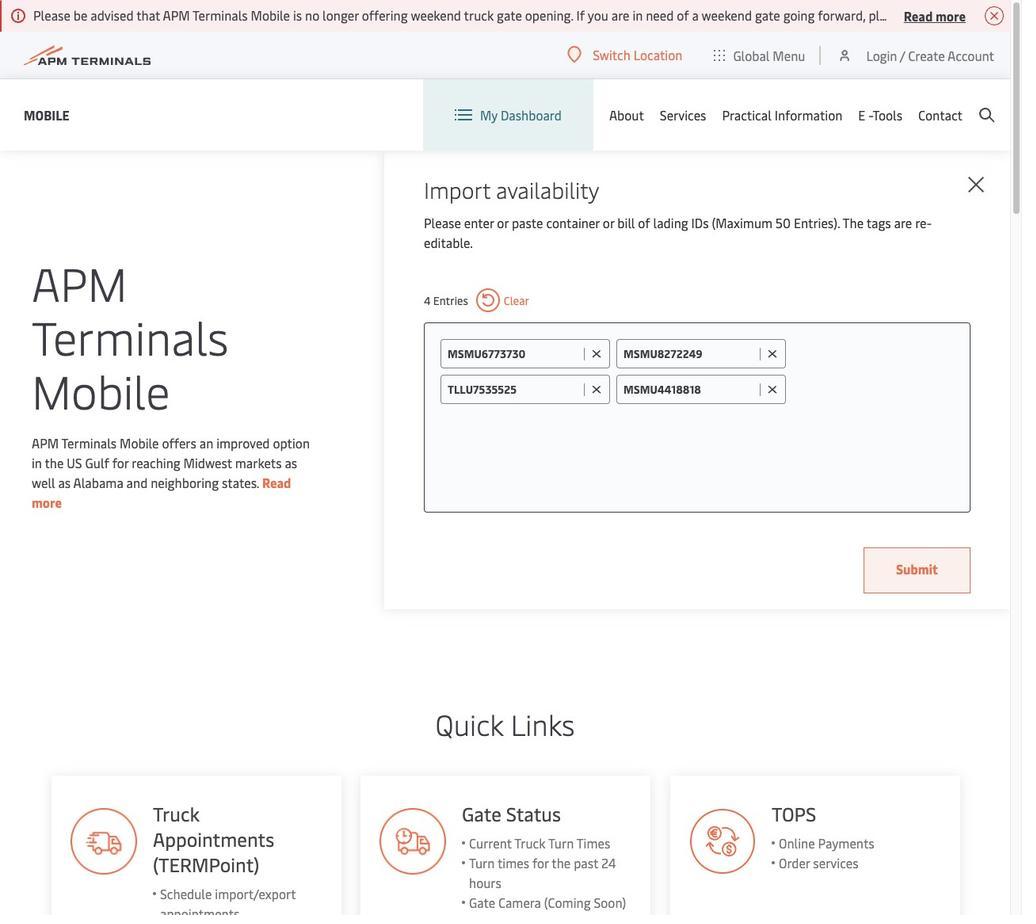 Task type: vqa. For each thing, say whether or not it's contained in the screenshot.
the 50
yes



Task type: locate. For each thing, give the bounding box(es) containing it.
as right well
[[58, 474, 71, 491]]

apmt icon 100 image
[[689, 809, 756, 875]]

a
[[692, 6, 699, 24]]

enter
[[464, 214, 494, 231]]

0 horizontal spatial read more
[[32, 474, 291, 511]]

1 vertical spatial apm
[[32, 251, 127, 314]]

0 vertical spatial more
[[936, 7, 966, 24]]

read more link
[[32, 474, 291, 511]]

midwest
[[184, 454, 232, 471]]

read
[[904, 7, 933, 24], [262, 474, 291, 491]]

1 horizontal spatial are
[[895, 214, 913, 231]]

0 vertical spatial please
[[33, 6, 70, 24]]

0 horizontal spatial truck
[[152, 801, 199, 827]]

1 vertical spatial of
[[638, 214, 651, 231]]

please for please be advised that apm terminals mobile is no longer offering weekend truck gate opening. if you are in need of a weekend gate going forward, please email
[[33, 6, 70, 24]]

or left the bill at the right of page
[[603, 214, 615, 231]]

gate down the hours
[[469, 894, 495, 912]]

global
[[734, 46, 770, 64]]

1 or from the left
[[497, 214, 509, 231]]

1 vertical spatial as
[[58, 474, 71, 491]]

0 vertical spatial are
[[612, 6, 630, 24]]

read more down reaching
[[32, 474, 291, 511]]

global menu button
[[699, 31, 822, 79]]

about button
[[610, 79, 644, 151]]

apm inside apm terminals mobile offers an improved option in the us gulf for reaching midwest markets as well as alabama and neighboring states.
[[32, 434, 59, 451]]

read up login / create account link
[[904, 7, 933, 24]]

/
[[900, 46, 906, 64]]

gate up current
[[462, 801, 501, 827]]

us
[[67, 454, 82, 471]]

mobile
[[251, 6, 290, 24], [24, 106, 70, 123], [32, 359, 170, 421], [120, 434, 159, 451]]

tops online payments order services
[[772, 801, 874, 872]]

1 horizontal spatial the
[[552, 855, 571, 872]]

are left re-
[[895, 214, 913, 231]]

of left the a
[[677, 6, 689, 24]]

gate
[[462, 801, 501, 827], [469, 894, 495, 912]]

more down well
[[32, 493, 62, 511]]

1 horizontal spatial read more
[[904, 7, 966, 24]]

1 horizontal spatial more
[[936, 7, 966, 24]]

1 vertical spatial more
[[32, 493, 62, 511]]

gulf
[[85, 454, 109, 471]]

switch
[[593, 46, 631, 63]]

weekend
[[411, 6, 461, 24], [702, 6, 752, 24]]

turn up the hours
[[469, 855, 495, 872]]

please inside please enter or paste container or bill of lading ids (maximum 50 entries). the tags are re- editable.
[[424, 214, 461, 231]]

of
[[677, 6, 689, 24], [638, 214, 651, 231]]

current
[[469, 835, 512, 852]]

1 vertical spatial read more
[[32, 474, 291, 511]]

bill
[[618, 214, 635, 231]]

for right 'gulf'
[[112, 454, 129, 471]]

the inside apm terminals mobile offers an improved option in the us gulf for reaching midwest markets as well as alabama and neighboring states.
[[45, 454, 64, 471]]

email
[[909, 6, 940, 24]]

orange club loyalty program - 56 image
[[70, 809, 136, 875]]

entries
[[434, 293, 468, 308]]

login / create account
[[867, 46, 995, 64]]

Entered ID text field
[[448, 346, 580, 361], [624, 346, 756, 361], [448, 382, 580, 397]]

gate right truck
[[497, 6, 522, 24]]

apm inside 'apm terminals mobile'
[[32, 251, 127, 314]]

are
[[612, 6, 630, 24], [895, 214, 913, 231]]

truck appointments (termpoint) schedule import/export appointments
[[152, 801, 295, 916]]

1 vertical spatial for
[[532, 855, 549, 872]]

weekend right the a
[[702, 6, 752, 24]]

submit
[[897, 560, 939, 578]]

for inside "gate status current truck turn times turn times for the past 24 hours gate camera (coming soon)"
[[532, 855, 549, 872]]

1 vertical spatial are
[[895, 214, 913, 231]]

0 horizontal spatial please
[[33, 6, 70, 24]]

services button
[[660, 79, 707, 151]]

terminals inside apm terminals mobile offers an improved option in the us gulf for reaching midwest markets as well as alabama and neighboring states.
[[61, 434, 117, 451]]

1 vertical spatial terminals
[[32, 305, 229, 367]]

payments
[[818, 835, 874, 852]]

read more for read more button on the top right of page
[[904, 7, 966, 24]]

status
[[506, 801, 561, 827]]

appointments
[[152, 827, 274, 852]]

1 horizontal spatial as
[[285, 454, 297, 471]]

longer
[[323, 6, 359, 24]]

0 vertical spatial read
[[904, 7, 933, 24]]

24
[[601, 855, 616, 872]]

in inside apm terminals mobile offers an improved option in the us gulf for reaching midwest markets as well as alabama and neighboring states.
[[32, 454, 42, 471]]

0 vertical spatial turn
[[548, 835, 574, 852]]

0 vertical spatial read more
[[904, 7, 966, 24]]

0 horizontal spatial more
[[32, 493, 62, 511]]

for
[[112, 454, 129, 471], [532, 855, 549, 872]]

Entered ID text field
[[624, 382, 756, 397]]

import availability
[[424, 174, 600, 205]]

2 vertical spatial terminals
[[61, 434, 117, 451]]

of right the bill at the right of page
[[638, 214, 651, 231]]

in up well
[[32, 454, 42, 471]]

in left need
[[633, 6, 643, 24]]

are right the you in the right top of the page
[[612, 6, 630, 24]]

read down markets
[[262, 474, 291, 491]]

services
[[813, 855, 858, 872]]

import/export
[[214, 886, 295, 903]]

1 vertical spatial please
[[424, 214, 461, 231]]

0 horizontal spatial gate
[[497, 6, 522, 24]]

for right times
[[532, 855, 549, 872]]

container
[[547, 214, 600, 231]]

1 horizontal spatial weekend
[[702, 6, 752, 24]]

0 vertical spatial terminals
[[193, 6, 248, 24]]

read more for read more link
[[32, 474, 291, 511]]

1 horizontal spatial truck
[[514, 835, 546, 852]]

1 horizontal spatial for
[[532, 855, 549, 872]]

schedule
[[159, 886, 211, 903]]

weekend left truck
[[411, 6, 461, 24]]

0 horizontal spatial of
[[638, 214, 651, 231]]

lading
[[654, 214, 689, 231]]

0 horizontal spatial the
[[45, 454, 64, 471]]

1 horizontal spatial in
[[633, 6, 643, 24]]

hours
[[469, 874, 501, 892]]

terminals for apm terminals mobile offers an improved option in the us gulf for reaching midwest markets as well as alabama and neighboring states.
[[61, 434, 117, 451]]

apm
[[163, 6, 190, 24], [32, 251, 127, 314], [32, 434, 59, 451]]

or right "enter"
[[497, 214, 509, 231]]

0 vertical spatial in
[[633, 6, 643, 24]]

truck up (termpoint)
[[152, 801, 199, 827]]

the left 'us'
[[45, 454, 64, 471]]

as down the option
[[285, 454, 297, 471]]

1 vertical spatial truck
[[514, 835, 546, 852]]

option
[[273, 434, 310, 451]]

availability
[[496, 174, 600, 205]]

more left close alert image
[[936, 7, 966, 24]]

more for read more link
[[32, 493, 62, 511]]

0 horizontal spatial or
[[497, 214, 509, 231]]

more
[[936, 7, 966, 24], [32, 493, 62, 511]]

truck inside "gate status current truck turn times turn times for the past 24 hours gate camera (coming soon)"
[[514, 835, 546, 852]]

please left the "be"
[[33, 6, 70, 24]]

read inside button
[[904, 7, 933, 24]]

please up editable. on the left top of the page
[[424, 214, 461, 231]]

mobile secondary image
[[30, 423, 307, 661]]

0 vertical spatial of
[[677, 6, 689, 24]]

0 vertical spatial for
[[112, 454, 129, 471]]

1 horizontal spatial of
[[677, 6, 689, 24]]

alabama
[[73, 474, 123, 491]]

turn up past
[[548, 835, 574, 852]]

0 vertical spatial truck
[[152, 801, 199, 827]]

1 horizontal spatial please
[[424, 214, 461, 231]]

0 horizontal spatial weekend
[[411, 6, 461, 24]]

1 horizontal spatial gate
[[755, 6, 781, 24]]

as
[[285, 454, 297, 471], [58, 474, 71, 491]]

camera
[[498, 894, 541, 912]]

more for read more button on the top right of page
[[936, 7, 966, 24]]

more inside the read more
[[32, 493, 62, 511]]

1 horizontal spatial or
[[603, 214, 615, 231]]

improved
[[217, 434, 270, 451]]

global menu
[[734, 46, 806, 64]]

truck up times
[[514, 835, 546, 852]]

1 vertical spatial in
[[32, 454, 42, 471]]

gate status current truck turn times turn times for the past 24 hours gate camera (coming soon)
[[462, 801, 626, 912]]

1 horizontal spatial turn
[[548, 835, 574, 852]]

practical information button
[[723, 79, 843, 151]]

ids
[[692, 214, 709, 231]]

1 vertical spatial turn
[[469, 855, 495, 872]]

0 horizontal spatial for
[[112, 454, 129, 471]]

0 horizontal spatial turn
[[469, 855, 495, 872]]

read for read more link
[[262, 474, 291, 491]]

4
[[424, 293, 431, 308]]

more inside button
[[936, 7, 966, 24]]

1 vertical spatial the
[[552, 855, 571, 872]]

0 vertical spatial gate
[[462, 801, 501, 827]]

1 vertical spatial read
[[262, 474, 291, 491]]

the left past
[[552, 855, 571, 872]]

please
[[33, 6, 70, 24], [424, 214, 461, 231]]

0 vertical spatial the
[[45, 454, 64, 471]]

0 horizontal spatial read
[[262, 474, 291, 491]]

0 horizontal spatial in
[[32, 454, 42, 471]]

1 horizontal spatial read
[[904, 7, 933, 24]]

truck inside truck appointments (termpoint) schedule import/export appointments
[[152, 801, 199, 827]]

close alert image
[[985, 6, 1004, 25]]

entries).
[[794, 214, 840, 231]]

turn
[[548, 835, 574, 852], [469, 855, 495, 872]]

links
[[511, 705, 575, 744]]

gate left going on the right
[[755, 6, 781, 24]]

read more
[[904, 7, 966, 24], [32, 474, 291, 511]]

practical information
[[723, 106, 843, 124]]

login
[[867, 46, 898, 64]]

opening.
[[525, 6, 574, 24]]

mobile inside apm terminals mobile offers an improved option in the us gulf for reaching midwest markets as well as alabama and neighboring states.
[[120, 434, 159, 451]]

online
[[779, 835, 815, 852]]

terminals
[[193, 6, 248, 24], [32, 305, 229, 367], [61, 434, 117, 451]]

past
[[574, 855, 598, 872]]

read more up login / create account on the top right
[[904, 7, 966, 24]]

0 horizontal spatial are
[[612, 6, 630, 24]]

2 vertical spatial apm
[[32, 434, 59, 451]]



Task type: describe. For each thing, give the bounding box(es) containing it.
terminals for apm terminals mobile
[[32, 305, 229, 367]]

2 gate from the left
[[755, 6, 781, 24]]

apm terminals mobile
[[32, 251, 229, 421]]

going
[[784, 6, 815, 24]]

1 weekend from the left
[[411, 6, 461, 24]]

re-
[[916, 214, 932, 231]]

clear
[[504, 293, 530, 308]]

the inside "gate status current truck turn times turn times for the past 24 hours gate camera (coming soon)"
[[552, 855, 571, 872]]

0 vertical spatial as
[[285, 454, 297, 471]]

-
[[869, 106, 873, 124]]

mobile inside 'apm terminals mobile'
[[32, 359, 170, 421]]

tops
[[772, 801, 816, 827]]

my dashboard
[[480, 106, 562, 124]]

markets
[[235, 454, 282, 471]]

about
[[610, 106, 644, 124]]

need
[[646, 6, 674, 24]]

for inside apm terminals mobile offers an improved option in the us gulf for reaching midwest markets as well as alabama and neighboring states.
[[112, 454, 129, 471]]

editable.
[[424, 234, 473, 251]]

soon)
[[594, 894, 626, 912]]

states.
[[222, 474, 259, 491]]

manager truck appointments - 53 image
[[379, 809, 446, 875]]

menu
[[773, 46, 806, 64]]

paste
[[512, 214, 543, 231]]

quick links
[[436, 705, 575, 744]]

login / create account link
[[837, 32, 995, 78]]

(termpoint)
[[152, 852, 259, 878]]

quick
[[436, 705, 504, 744]]

please for please enter or paste container or bill of lading ids (maximum 50 entries). the tags are re- editable.
[[424, 214, 461, 231]]

1 gate from the left
[[497, 6, 522, 24]]

0 horizontal spatial as
[[58, 474, 71, 491]]

that
[[136, 6, 160, 24]]

be
[[74, 6, 87, 24]]

read more button
[[904, 6, 966, 25]]

contact button
[[919, 79, 963, 151]]

mobile link
[[24, 105, 70, 125]]

order
[[779, 855, 810, 872]]

4 entries
[[424, 293, 468, 308]]

advised
[[91, 6, 134, 24]]

submit button
[[864, 548, 971, 594]]

please enter or paste container or bill of lading ids (maximum 50 entries). the tags are re- editable.
[[424, 214, 932, 251]]

location
[[634, 46, 683, 63]]

0 vertical spatial apm
[[163, 6, 190, 24]]

e -tools button
[[859, 79, 903, 151]]

create
[[909, 46, 945, 64]]

appointments
[[159, 905, 239, 916]]

apm terminals mobile offers an improved option in the us gulf for reaching midwest markets as well as alabama and neighboring states.
[[32, 434, 310, 491]]

1 vertical spatial gate
[[469, 894, 495, 912]]

apm for apm terminals mobile offers an improved option in the us gulf for reaching midwest markets as well as alabama and neighboring states.
[[32, 434, 59, 451]]

well
[[32, 474, 55, 491]]

import
[[424, 174, 491, 205]]

if
[[577, 6, 585, 24]]

contact
[[919, 106, 963, 124]]

services
[[660, 106, 707, 124]]

(maximum
[[712, 214, 773, 231]]

switch location
[[593, 46, 683, 63]]

please be advised that apm terminals mobile is no longer offering weekend truck gate opening. if you are in need of a weekend gate going forward, please email
[[33, 6, 943, 24]]

you
[[588, 6, 609, 24]]

2 weekend from the left
[[702, 6, 752, 24]]

please
[[869, 6, 906, 24]]

are inside please enter or paste container or bill of lading ids (maximum 50 entries). the tags are re- editable.
[[895, 214, 913, 231]]

offering
[[362, 6, 408, 24]]

e
[[859, 106, 866, 124]]

2 or from the left
[[603, 214, 615, 231]]

of inside please enter or paste container or bill of lading ids (maximum 50 entries). the tags are re- editable.
[[638, 214, 651, 231]]

50
[[776, 214, 791, 231]]

practical
[[723, 106, 772, 124]]

an
[[200, 434, 213, 451]]

dashboard
[[501, 106, 562, 124]]

offers
[[162, 434, 197, 451]]

information
[[775, 106, 843, 124]]

times
[[577, 835, 610, 852]]

forward,
[[818, 6, 866, 24]]

account
[[948, 46, 995, 64]]

reaching
[[132, 454, 181, 471]]

clear button
[[476, 289, 530, 312]]

neighboring
[[151, 474, 219, 491]]

my dashboard button
[[455, 79, 562, 151]]

truck
[[464, 6, 494, 24]]

read for read more button on the top right of page
[[904, 7, 933, 24]]

apm for apm terminals mobile
[[32, 251, 127, 314]]

the
[[843, 214, 864, 231]]

tools
[[873, 106, 903, 124]]

no
[[305, 6, 320, 24]]

e -tools
[[859, 106, 903, 124]]

(coming
[[544, 894, 591, 912]]

switch location button
[[568, 46, 683, 63]]



